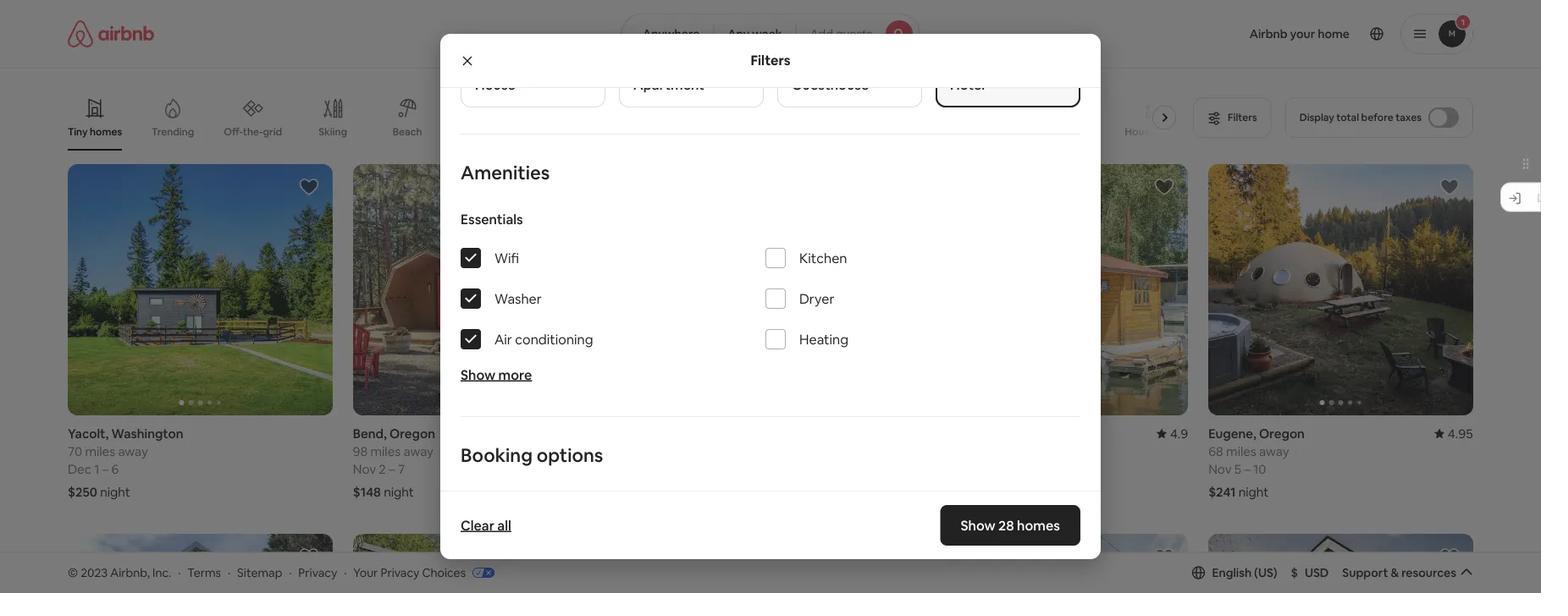 Task type: vqa. For each thing, say whether or not it's contained in the screenshot.
the middle the homes
yes



Task type: locate. For each thing, give the bounding box(es) containing it.
trending
[[152, 125, 194, 138]]

miles
[[85, 444, 115, 460], [371, 444, 401, 460], [1227, 444, 1257, 460]]

hotel
[[950, 76, 985, 93]]

1 horizontal spatial oregon
[[1259, 426, 1305, 442]]

miles for 2
[[371, 444, 401, 460]]

· left your at the bottom left of the page
[[344, 565, 347, 581]]

beach
[[393, 125, 422, 138]]

4.9
[[1170, 426, 1188, 442]]

night for $250
[[100, 484, 130, 501]]

0 horizontal spatial add to wishlist: portland, oregon image
[[584, 547, 604, 568]]

show left the 28 in the right of the page
[[961, 517, 996, 534]]

show left map
[[732, 491, 762, 506]]

dryer
[[800, 290, 835, 307]]

5 night from the left
[[1239, 484, 1269, 501]]

group containing off-the-grid
[[68, 85, 1183, 151]]

off-
[[224, 125, 243, 138]]

away for dec 1 – 6
[[118, 444, 148, 460]]

1 oregon from the left
[[390, 426, 435, 442]]

– inside eugene, oregon 68 miles away nov 5 – 10 $241 night
[[1244, 461, 1251, 478]]

map
[[765, 491, 790, 506]]

2 vertical spatial show
[[961, 517, 996, 534]]

7
[[398, 461, 405, 478]]

washington
[[111, 426, 183, 442]]

terms
[[187, 565, 221, 581]]

– left 7
[[389, 461, 395, 478]]

1 privacy from the left
[[298, 565, 337, 581]]

1 miles from the left
[[85, 444, 115, 460]]

night for $241
[[1239, 484, 1269, 501]]

1 nov from the left
[[353, 461, 376, 478]]

miles inside yacolt, washington 70 miles away dec 1 – 6 $250 night
[[85, 444, 115, 460]]

night inside eugene, oregon 68 miles away nov 5 – 10 $241 night
[[1239, 484, 1269, 501]]

show
[[461, 366, 496, 384], [732, 491, 762, 506], [961, 517, 996, 534]]

2 · from the left
[[228, 565, 231, 581]]

show for show more
[[461, 366, 496, 384]]

away
[[118, 444, 148, 460], [404, 444, 434, 460], [1260, 444, 1289, 460]]

2 miles from the left
[[371, 444, 401, 460]]

0 horizontal spatial show
[[461, 366, 496, 384]]

add to wishlist: yacolt, washington image
[[299, 177, 319, 197]]

oregon inside the bend, oregon 98 miles away nov 2 – 7 $148 night
[[390, 426, 435, 442]]

houseboats
[[1125, 125, 1183, 138]]

night down the 6
[[100, 484, 130, 501]]

oregon for eugene, oregon 68 miles away nov 5 – 10 $241 night
[[1259, 426, 1305, 442]]

show 28 homes
[[961, 517, 1060, 534]]

– for 7
[[389, 461, 395, 478]]

3 miles from the left
[[1227, 444, 1257, 460]]

away down the washington
[[118, 444, 148, 460]]

None search field
[[622, 14, 920, 54]]

·
[[178, 565, 181, 581], [228, 565, 231, 581], [289, 565, 292, 581], [344, 565, 347, 581]]

· left add to wishlist: chinook, washington icon
[[289, 565, 292, 581]]

privacy right your at the bottom left of the page
[[381, 565, 420, 581]]

omg!
[[617, 125, 645, 138]]

miles inside eugene, oregon 68 miles away nov 5 – 10 $241 night
[[1227, 444, 1257, 460]]

night right $132 on the right bottom of the page
[[954, 484, 984, 501]]

english (us) button
[[1192, 566, 1278, 581]]

0 vertical spatial add to wishlist: portland, oregon image
[[1155, 177, 1175, 197]]

1 night from the left
[[100, 484, 130, 501]]

support & resources button
[[1343, 566, 1474, 581]]

views
[[726, 125, 754, 138]]

add to wishlist: chinook, washington image
[[299, 547, 319, 568]]

english
[[1212, 566, 1252, 581]]

your privacy choices link
[[353, 565, 495, 582]]

add to wishlist: portland, oregon image
[[1155, 177, 1175, 197], [1155, 547, 1175, 568]]

2 horizontal spatial show
[[961, 517, 996, 534]]

– inside the bend, oregon 98 miles away nov 2 – 7 $148 night
[[389, 461, 395, 478]]

treehouses
[[781, 125, 836, 138]]

1 horizontal spatial miles
[[371, 444, 401, 460]]

amazing
[[682, 125, 724, 138]]

nov for 98
[[353, 461, 376, 478]]

hotel button
[[936, 0, 1081, 108]]

$117
[[638, 484, 664, 501]]

3 away from the left
[[1260, 444, 1289, 460]]

guesthouse
[[792, 76, 869, 93]]

anywhere
[[643, 26, 700, 42]]

add to wishlist: portland, oregon image
[[584, 547, 604, 568], [1440, 547, 1460, 568]]

98
[[353, 444, 368, 460]]

2 oregon from the left
[[1259, 426, 1305, 442]]

1 vertical spatial show
[[732, 491, 762, 506]]

filters
[[751, 52, 791, 69]]

2 – from the left
[[389, 461, 395, 478]]

airbnb,
[[110, 565, 150, 581]]

miles inside the bend, oregon 98 miles away nov 2 – 7 $148 night
[[371, 444, 401, 460]]

away up 7
[[404, 444, 434, 460]]

amazing views
[[682, 125, 754, 138]]

oregon up 10
[[1259, 426, 1305, 442]]

1 horizontal spatial add to wishlist: portland, oregon image
[[1440, 547, 1460, 568]]

show map button
[[715, 478, 827, 519]]

your privacy choices
[[353, 565, 466, 581]]

apartment button
[[619, 0, 764, 108]]

0 vertical spatial show
[[461, 366, 496, 384]]

night down 7
[[384, 484, 414, 501]]

show more
[[461, 366, 532, 384]]

display
[[1300, 111, 1335, 124]]

nov inside eugene, oregon 68 miles away nov 5 – 10 $241 night
[[1209, 461, 1232, 478]]

show map
[[732, 491, 790, 506]]

show left more
[[461, 366, 496, 384]]

away inside the bend, oregon 98 miles away nov 2 – 7 $148 night
[[404, 444, 434, 460]]

night
[[100, 484, 130, 501], [384, 484, 414, 501], [954, 484, 984, 501], [666, 484, 697, 501], [1239, 484, 1269, 501]]

0 horizontal spatial oregon
[[390, 426, 435, 442]]

guests
[[836, 26, 872, 42]]

more
[[499, 366, 532, 384]]

privacy
[[298, 565, 337, 581], [381, 565, 420, 581]]

add to wishlist: portland, oregon image down houseboats
[[1155, 177, 1175, 197]]

2023
[[81, 565, 108, 581]]

away inside eugene, oregon 68 miles away nov 5 – 10 $241 night
[[1260, 444, 1289, 460]]

oregon for bend, oregon 98 miles away nov 2 – 7 $148 night
[[390, 426, 435, 442]]

privacy left your at the bottom left of the page
[[298, 565, 337, 581]]

skiing
[[319, 125, 347, 138]]

homes right historical
[[910, 125, 943, 138]]

1 horizontal spatial –
[[389, 461, 395, 478]]

1 away from the left
[[118, 444, 148, 460]]

0 horizontal spatial homes
[[90, 125, 122, 138]]

grid
[[263, 125, 282, 138]]

support & resources
[[1343, 566, 1457, 581]]

before
[[1362, 111, 1394, 124]]

beachfront
[[970, 125, 1023, 138]]

away inside yacolt, washington 70 miles away dec 1 – 6 $250 night
[[118, 444, 148, 460]]

nov left 2
[[353, 461, 376, 478]]

week
[[752, 26, 782, 42]]

2 horizontal spatial away
[[1260, 444, 1289, 460]]

1 horizontal spatial show
[[732, 491, 762, 506]]

homes right tiny
[[90, 125, 122, 138]]

1 – from the left
[[102, 461, 109, 478]]

2 horizontal spatial homes
[[1017, 517, 1060, 534]]

1 vertical spatial add to wishlist: portland, oregon image
[[1155, 547, 1175, 568]]

night inside yacolt, washington 70 miles away dec 1 – 6 $250 night
[[100, 484, 130, 501]]

homes right the 28 in the right of the page
[[1017, 517, 1060, 534]]

group
[[68, 85, 1183, 151], [68, 164, 333, 416], [353, 164, 618, 416], [638, 164, 903, 416], [924, 164, 1188, 416], [1209, 164, 1474, 416], [68, 535, 333, 594], [353, 535, 618, 594], [638, 535, 903, 594], [924, 535, 1188, 594], [1209, 535, 1474, 594]]

1 horizontal spatial away
[[404, 444, 434, 460]]

total
[[1337, 111, 1359, 124]]

display total before taxes
[[1300, 111, 1422, 124]]

booking options
[[461, 443, 603, 468]]

1 horizontal spatial privacy
[[381, 565, 420, 581]]

nov inside the bend, oregon 98 miles away nov 2 – 7 $148 night
[[353, 461, 376, 478]]

– right 1
[[102, 461, 109, 478]]

homes for tiny homes
[[90, 125, 122, 138]]

0 horizontal spatial privacy
[[298, 565, 337, 581]]

$148
[[353, 484, 381, 501]]

– right "5"
[[1244, 461, 1251, 478]]

–
[[102, 461, 109, 478], [389, 461, 395, 478], [1244, 461, 1251, 478]]

©
[[68, 565, 78, 581]]

terms link
[[187, 565, 221, 581]]

miles up 1
[[85, 444, 115, 460]]

2 horizontal spatial –
[[1244, 461, 1251, 478]]

0 horizontal spatial miles
[[85, 444, 115, 460]]

0 horizontal spatial –
[[102, 461, 109, 478]]

© 2023 airbnb, inc. ·
[[68, 565, 181, 581]]

nov left "5"
[[1209, 461, 1232, 478]]

add to wishlist: portland, oregon image left english
[[1155, 547, 1175, 568]]

2 nov from the left
[[1209, 461, 1232, 478]]

3 – from the left
[[1244, 461, 1251, 478]]

miles for 5
[[1227, 444, 1257, 460]]

4 night from the left
[[666, 484, 697, 501]]

1 · from the left
[[178, 565, 181, 581]]

miles up 2
[[371, 444, 401, 460]]

any week button
[[713, 14, 797, 54]]

wifi
[[495, 249, 519, 267]]

tiny homes
[[68, 125, 122, 138]]

· right inc.
[[178, 565, 181, 581]]

– for 6
[[102, 461, 109, 478]]

0 horizontal spatial nov
[[353, 461, 376, 478]]

away up 10
[[1260, 444, 1289, 460]]

2 night from the left
[[384, 484, 414, 501]]

taxes
[[1396, 111, 1422, 124]]

filters dialog
[[440, 0, 1101, 594]]

essentials
[[461, 211, 523, 228]]

1 horizontal spatial nov
[[1209, 461, 1232, 478]]

night right $117
[[666, 484, 697, 501]]

profile element
[[940, 0, 1474, 68]]

oregon inside eugene, oregon 68 miles away nov 5 – 10 $241 night
[[1259, 426, 1305, 442]]

$117 night
[[638, 484, 697, 501]]

sitemap link
[[237, 565, 282, 581]]

cabins
[[540, 125, 573, 138]]

0 horizontal spatial away
[[118, 444, 148, 460]]

night inside the bend, oregon 98 miles away nov 2 – 7 $148 night
[[384, 484, 414, 501]]

miles up "5"
[[1227, 444, 1257, 460]]

oregon up 7
[[390, 426, 435, 442]]

· right terms
[[228, 565, 231, 581]]

2 away from the left
[[404, 444, 434, 460]]

2 horizontal spatial miles
[[1227, 444, 1257, 460]]

all
[[497, 517, 511, 534]]

options
[[537, 443, 603, 468]]

washer
[[495, 290, 542, 307]]

$132
[[924, 484, 951, 501]]

night down 10
[[1239, 484, 1269, 501]]

– inside yacolt, washington 70 miles away dec 1 – 6 $250 night
[[102, 461, 109, 478]]

1 horizontal spatial homes
[[910, 125, 943, 138]]

none search field containing anywhere
[[622, 14, 920, 54]]

show inside "button"
[[732, 491, 762, 506]]

air
[[495, 331, 512, 348]]



Task type: describe. For each thing, give the bounding box(es) containing it.
any
[[728, 26, 750, 42]]

clear all button
[[452, 509, 520, 543]]

towers
[[1057, 125, 1091, 138]]

nov for 68
[[1209, 461, 1232, 478]]

show for show map
[[732, 491, 762, 506]]

4.95 out of 5 average rating image
[[1435, 426, 1474, 442]]

4.9 out of 5 average rating image
[[1157, 426, 1188, 442]]

inc.
[[152, 565, 171, 581]]

show 28 homes link
[[941, 506, 1081, 546]]

off-the-grid
[[224, 125, 282, 138]]

eugene, oregon 68 miles away nov 5 – 10 $241 night
[[1209, 426, 1305, 501]]

night for $148
[[384, 484, 414, 501]]

2 privacy from the left
[[381, 565, 420, 581]]

display total before taxes button
[[1285, 97, 1474, 138]]

terms · sitemap · privacy ·
[[187, 565, 347, 581]]

2 add to wishlist: portland, oregon image from the left
[[1440, 547, 1460, 568]]

68
[[1209, 444, 1224, 460]]

bend, oregon 98 miles away nov 2 – 7 $148 night
[[353, 426, 435, 501]]

show more button
[[461, 366, 532, 384]]

1 add to wishlist: portland, oregon image from the top
[[1155, 177, 1175, 197]]

add to wishlist: eugene, oregon image
[[1440, 177, 1460, 197]]

$250
[[68, 484, 97, 501]]

1 add to wishlist: portland, oregon image from the left
[[584, 547, 604, 568]]

yacolt, washington 70 miles away dec 1 – 6 $250 night
[[68, 426, 183, 501]]

70
[[68, 444, 82, 460]]

booking
[[461, 443, 533, 468]]

sitemap
[[237, 565, 282, 581]]

1
[[94, 461, 99, 478]]

house
[[475, 76, 516, 93]]

miles for 1
[[85, 444, 115, 460]]

$132 night
[[924, 484, 984, 501]]

3 night from the left
[[954, 484, 984, 501]]

clear
[[461, 517, 495, 534]]

eugene,
[[1209, 426, 1257, 442]]

heating
[[800, 331, 849, 348]]

your
[[353, 565, 378, 581]]

$ usd
[[1291, 566, 1329, 581]]

apartment
[[634, 76, 705, 93]]

yacolt,
[[68, 426, 109, 442]]

– for 10
[[1244, 461, 1251, 478]]

kitchen
[[800, 249, 847, 267]]

add
[[810, 26, 833, 42]]

choices
[[422, 565, 466, 581]]

3 · from the left
[[289, 565, 292, 581]]

bend,
[[353, 426, 387, 442]]

4 · from the left
[[344, 565, 347, 581]]

english (us)
[[1212, 566, 1278, 581]]

show for show 28 homes
[[961, 517, 996, 534]]

air conditioning
[[495, 331, 593, 348]]

add to wishlist: vancouver, washington image
[[869, 547, 890, 568]]

guesthouse button
[[778, 0, 922, 108]]

(us)
[[1254, 566, 1278, 581]]

2
[[379, 461, 386, 478]]

5
[[1235, 461, 1242, 478]]

homes for historical homes
[[910, 125, 943, 138]]

usd
[[1305, 566, 1329, 581]]

tiny
[[68, 125, 88, 138]]

support
[[1343, 566, 1389, 581]]

homes inside filters dialog
[[1017, 517, 1060, 534]]

house button
[[461, 0, 606, 108]]

10
[[1254, 461, 1267, 478]]

2 add to wishlist: portland, oregon image from the top
[[1155, 547, 1175, 568]]

anywhere button
[[622, 14, 714, 54]]

amenities
[[461, 161, 550, 185]]

6
[[111, 461, 119, 478]]

away for nov 2 – 7
[[404, 444, 434, 460]]

the-
[[243, 125, 263, 138]]

$241
[[1209, 484, 1236, 501]]

&
[[1391, 566, 1399, 581]]

28
[[999, 517, 1014, 534]]

conditioning
[[515, 331, 593, 348]]

clear all
[[461, 517, 511, 534]]

any week
[[728, 26, 782, 42]]

historical
[[863, 125, 908, 138]]



